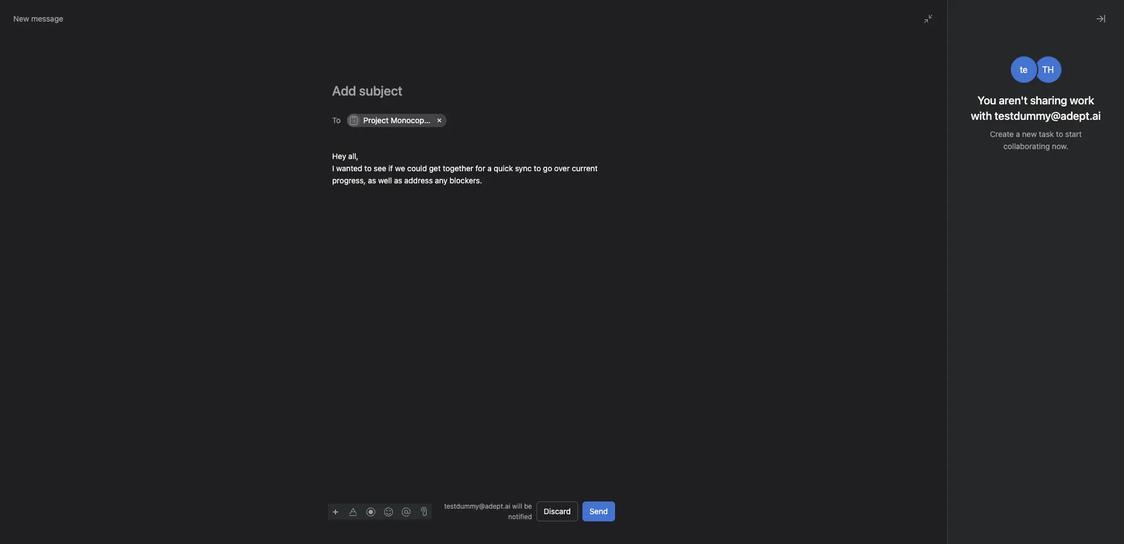 Task type: describe. For each thing, give the bounding box(es) containing it.
i
[[332, 164, 334, 173]]

send
[[590, 507, 608, 516]]

now.
[[1052, 142, 1069, 151]]

together
[[443, 164, 473, 173]]

discard
[[544, 507, 571, 516]]

blockers.
[[450, 176, 482, 185]]

new message
[[13, 14, 63, 23]]

message
[[31, 14, 63, 23]]

edit message draft document
[[319, 150, 629, 195]]

1 horizontal spatial to
[[534, 164, 541, 173]]

we
[[395, 164, 405, 173]]

testdummy@adept.ai
[[444, 503, 510, 511]]

create a new task to start collaborating now.
[[990, 129, 1082, 151]]

if
[[389, 164, 393, 173]]

new
[[1022, 129, 1037, 139]]

discard button
[[537, 502, 578, 522]]

current
[[572, 164, 598, 173]]

Add subject text field
[[319, 82, 629, 100]]

see
[[374, 164, 386, 173]]

project monocopter cell
[[347, 114, 447, 127]]

task
[[1039, 129, 1054, 139]]

new
[[13, 14, 29, 23]]

to
[[332, 115, 341, 125]]

with testdummy@adept.ai
[[971, 109, 1101, 122]]

get
[[429, 164, 441, 173]]

progress,
[[332, 176, 366, 185]]

send button
[[583, 502, 615, 522]]

2 as from the left
[[394, 176, 402, 185]]

record a video image
[[367, 508, 375, 517]]

at mention image
[[402, 508, 411, 517]]

emoji image
[[384, 508, 393, 517]]

testdummy@adept.ai will be notified
[[444, 503, 532, 521]]

all,
[[348, 151, 359, 161]]

to for task
[[1056, 129, 1064, 139]]

a inside hey all, i wanted to see if we could get together for a quick sync to go over current progress, as well as address any blockers.
[[488, 164, 492, 173]]

to for wanted
[[365, 164, 372, 173]]



Task type: vqa. For each thing, say whether or not it's contained in the screenshot.
with testdummy@adept.ai
yes



Task type: locate. For each thing, give the bounding box(es) containing it.
you aren't sharing work with testdummy@adept.ai
[[971, 94, 1101, 122]]

over
[[554, 164, 570, 173]]

toolbar
[[328, 504, 416, 520]]

1 horizontal spatial a
[[1016, 129, 1020, 139]]

project
[[363, 116, 389, 125]]

as left well
[[368, 176, 376, 185]]

1 horizontal spatial as
[[394, 176, 402, 185]]

a inside "create a new task to start collaborating now."
[[1016, 129, 1020, 139]]

insert an object image
[[332, 509, 339, 516]]

0 horizontal spatial to
[[365, 164, 372, 173]]

monocopter
[[391, 116, 434, 125]]

sync
[[515, 164, 532, 173]]

will
[[512, 503, 522, 511]]

you
[[978, 94, 997, 107]]

0 horizontal spatial a
[[488, 164, 492, 173]]

hey
[[332, 151, 346, 161]]

to inside "create a new task to start collaborating now."
[[1056, 129, 1064, 139]]

could
[[407, 164, 427, 173]]

0 vertical spatial a
[[1016, 129, 1020, 139]]

hide sidebar image
[[14, 9, 23, 18]]

project monocopter
[[363, 116, 434, 125]]

wanted
[[336, 164, 362, 173]]

a right the for
[[488, 164, 492, 173]]

te
[[1020, 65, 1028, 75]]

notified
[[508, 513, 532, 521]]

close image
[[1097, 14, 1106, 23]]

0 horizontal spatial as
[[368, 176, 376, 185]]

a
[[1016, 129, 1020, 139], [488, 164, 492, 173]]

formatting image
[[349, 508, 358, 517]]

to left go
[[534, 164, 541, 173]]

go
[[543, 164, 552, 173]]

1 as from the left
[[368, 176, 376, 185]]

work
[[1070, 94, 1095, 107]]

to up now.
[[1056, 129, 1064, 139]]

sharing
[[1031, 94, 1068, 107]]

to left see in the left top of the page
[[365, 164, 372, 173]]

as
[[368, 176, 376, 185], [394, 176, 402, 185]]

address
[[404, 176, 433, 185]]

be
[[524, 503, 532, 511]]

any
[[435, 176, 448, 185]]

th
[[1043, 65, 1054, 75]]

project monocopter row
[[347, 113, 613, 130]]

to
[[1056, 129, 1064, 139], [365, 164, 372, 173], [534, 164, 541, 173]]

aren't
[[999, 94, 1028, 107]]

start
[[1066, 129, 1082, 139]]

quick
[[494, 164, 513, 173]]

hey all, i wanted to see if we could get together for a quick sync to go over current progress, as well as address any blockers.
[[332, 151, 600, 185]]

collaborating
[[1004, 142, 1050, 151]]

create
[[990, 129, 1014, 139]]

minimize image
[[924, 14, 933, 23]]

2 horizontal spatial to
[[1056, 129, 1064, 139]]

as down we
[[394, 176, 402, 185]]

1 vertical spatial a
[[488, 164, 492, 173]]

well
[[378, 176, 392, 185]]

a left the new
[[1016, 129, 1020, 139]]

for
[[476, 164, 485, 173]]



